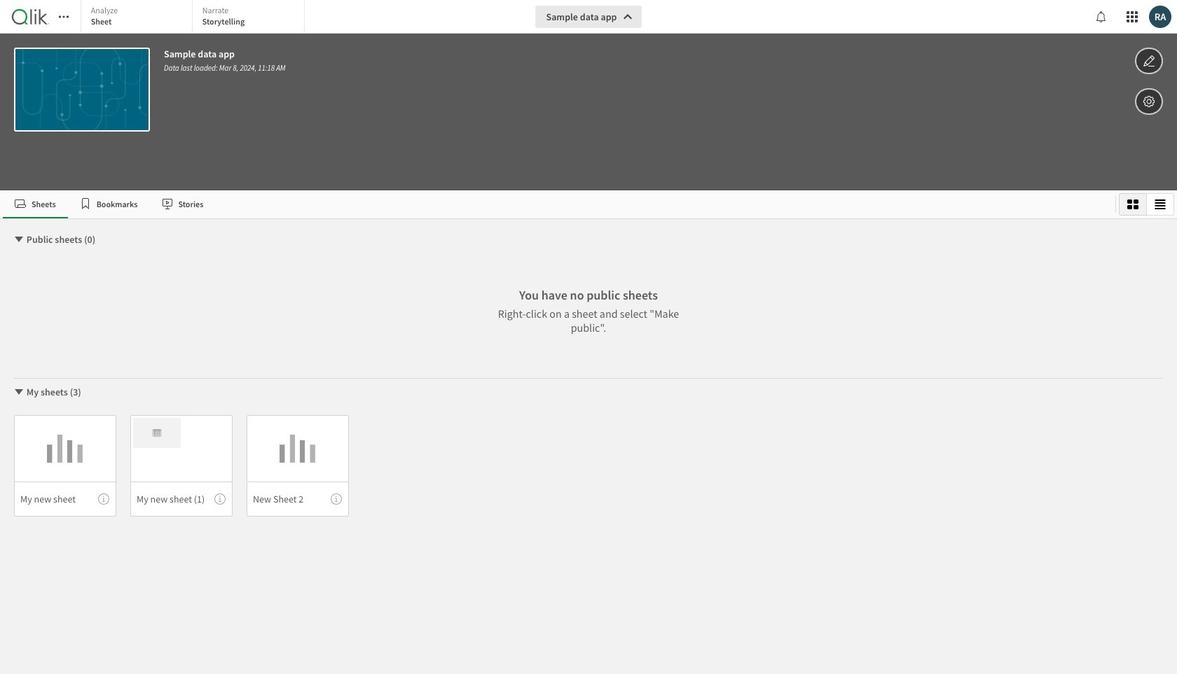 Task type: vqa. For each thing, say whether or not it's contained in the screenshot.
Move collection image
no



Task type: describe. For each thing, give the bounding box(es) containing it.
list view image
[[1155, 199, 1166, 210]]

my new sheet (1) sheet is selected. press the spacebar or enter key to open my new sheet (1) sheet. use the right and left arrow keys to navigate. element
[[130, 416, 233, 517]]

edit image
[[1143, 53, 1156, 69]]

new sheet 2 sheet is selected. press the spacebar or enter key to open new sheet 2 sheet. use the right and left arrow keys to navigate. element
[[247, 416, 349, 517]]

grid view image
[[1128, 199, 1139, 210]]

menu item for new sheet 2 sheet is selected. press the spacebar or enter key to open new sheet 2 sheet. use the right and left arrow keys to navigate. element
[[247, 482, 349, 517]]

app options image
[[1143, 93, 1156, 110]]

2 collapse image from the top
[[13, 387, 25, 398]]

tooltip for my new sheet sheet is selected. press the spacebar or enter key to open my new sheet sheet. use the right and left arrow keys to navigate. element menu item
[[98, 494, 109, 505]]



Task type: locate. For each thing, give the bounding box(es) containing it.
tooltip inside my new sheet sheet is selected. press the spacebar or enter key to open my new sheet sheet. use the right and left arrow keys to navigate. element
[[98, 494, 109, 505]]

tooltip inside my new sheet (1) sheet is selected. press the spacebar or enter key to open my new sheet (1) sheet. use the right and left arrow keys to navigate. element
[[214, 494, 226, 505]]

1 menu item from the left
[[14, 482, 116, 517]]

2 menu item from the left
[[130, 482, 233, 517]]

application
[[0, 0, 1177, 675]]

menu item
[[14, 482, 116, 517], [130, 482, 233, 517], [247, 482, 349, 517]]

2 horizontal spatial menu item
[[247, 482, 349, 517]]

my new sheet sheet is selected. press the spacebar or enter key to open my new sheet sheet. use the right and left arrow keys to navigate. element
[[14, 416, 116, 517]]

0 horizontal spatial tooltip
[[98, 494, 109, 505]]

3 menu item from the left
[[247, 482, 349, 517]]

menu item for my new sheet sheet is selected. press the spacebar or enter key to open my new sheet sheet. use the right and left arrow keys to navigate. element
[[14, 482, 116, 517]]

1 vertical spatial collapse image
[[13, 387, 25, 398]]

tab list
[[80, 0, 308, 35], [3, 191, 1110, 219]]

1 horizontal spatial tooltip
[[214, 494, 226, 505]]

menu item for my new sheet (1) sheet is selected. press the spacebar or enter key to open my new sheet (1) sheet. use the right and left arrow keys to navigate. element in the bottom of the page
[[130, 482, 233, 517]]

1 vertical spatial tab list
[[3, 191, 1110, 219]]

1 horizontal spatial menu item
[[130, 482, 233, 517]]

group
[[1119, 193, 1174, 216]]

toolbar
[[0, 0, 1177, 191]]

collapse image
[[13, 234, 25, 245], [13, 387, 25, 398]]

tooltip
[[98, 494, 109, 505], [214, 494, 226, 505], [331, 494, 342, 505]]

2 tooltip from the left
[[214, 494, 226, 505]]

1 collapse image from the top
[[13, 234, 25, 245]]

tooltip inside new sheet 2 sheet is selected. press the spacebar or enter key to open new sheet 2 sheet. use the right and left arrow keys to navigate. element
[[331, 494, 342, 505]]

3 tooltip from the left
[[331, 494, 342, 505]]

1 tooltip from the left
[[98, 494, 109, 505]]

2 horizontal spatial tooltip
[[331, 494, 342, 505]]

tooltip for my new sheet (1) sheet is selected. press the spacebar or enter key to open my new sheet (1) sheet. use the right and left arrow keys to navigate. element in the bottom of the page's menu item
[[214, 494, 226, 505]]

tooltip for menu item associated with new sheet 2 sheet is selected. press the spacebar or enter key to open new sheet 2 sheet. use the right and left arrow keys to navigate. element
[[331, 494, 342, 505]]

0 vertical spatial collapse image
[[13, 234, 25, 245]]

0 vertical spatial tab list
[[80, 0, 308, 35]]

0 horizontal spatial menu item
[[14, 482, 116, 517]]



